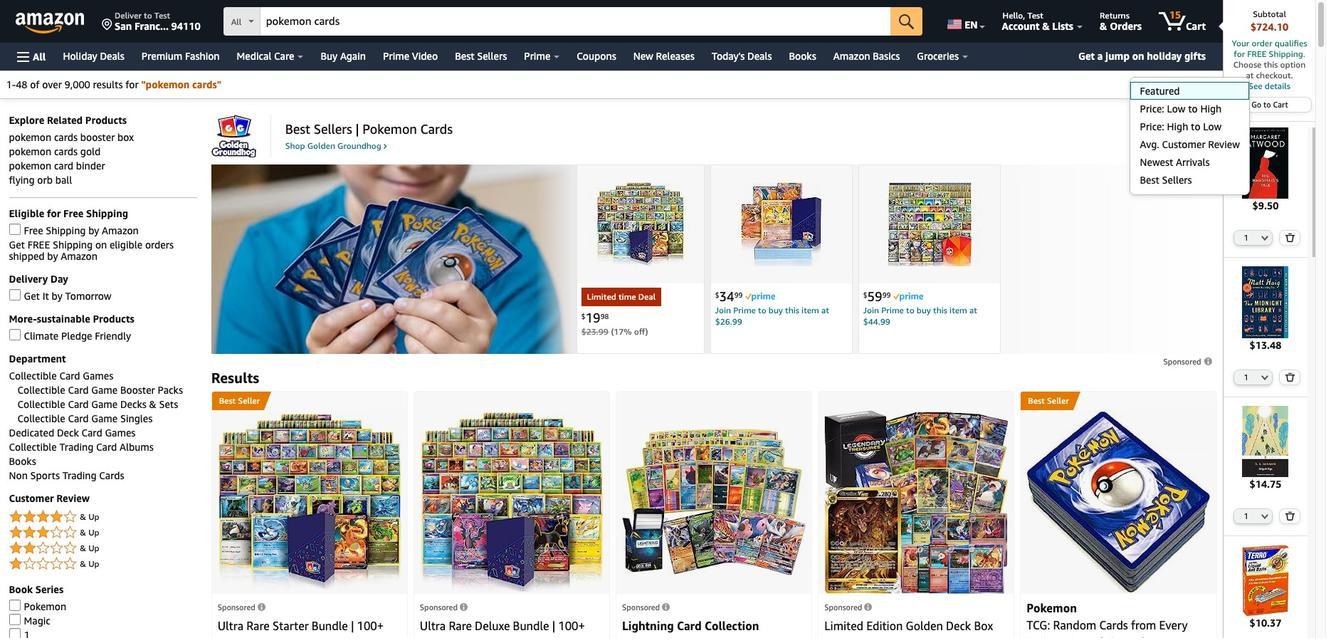 Task type: vqa. For each thing, say whether or not it's contained in the screenshot.
Limited to the bottom
yes



Task type: locate. For each thing, give the bounding box(es) containing it.
1 vertical spatial cart
[[1274, 100, 1289, 109]]

amazon image
[[16, 13, 85, 34]]

0 vertical spatial customer
[[1163, 138, 1206, 151]]

1 up terro t300b liquid ant killer, 12 bait stations image at the bottom of the page
[[1244, 511, 1249, 521]]

0 horizontal spatial deck
[[57, 427, 79, 439]]

deluxe
[[475, 619, 510, 633]]

review up 'arrivals'
[[1209, 138, 1241, 151]]

review
[[1209, 138, 1241, 151], [56, 492, 90, 505]]

&
[[1043, 20, 1050, 32], [1100, 20, 1108, 32], [149, 398, 157, 411], [80, 512, 86, 522], [80, 527, 86, 538], [80, 543, 86, 554], [80, 559, 86, 569]]

video
[[412, 50, 438, 62]]

test right hello,
[[1028, 10, 1044, 21]]

prime inside join prime to buy this item at $26.99
[[734, 305, 756, 316]]

premium
[[142, 50, 183, 62]]

get left a
[[1079, 50, 1095, 62]]

0 horizontal spatial books link
[[9, 455, 36, 467]]

2 eligible for prime. image from the left
[[894, 293, 924, 301]]

& up for 3rd & up link from the bottom of the customer review element
[[80, 527, 100, 538]]

of
[[30, 78, 40, 91]]

products up friendly
[[93, 313, 134, 325]]

1-
[[6, 78, 16, 91]]

1 for $14.75
[[1244, 511, 1249, 521]]

$ inside $ 59 99
[[864, 291, 868, 299]]

| left 1x
[[303, 636, 306, 638]]

edition
[[867, 619, 903, 633]]

for right eligible
[[47, 208, 61, 220]]

$ up '$44.99'
[[864, 291, 868, 299]]

4 & up from the top
[[80, 559, 100, 569]]

& up link down 3 stars & up element
[[9, 556, 197, 573]]

item inside join prime to buy this item at $26.99
[[802, 305, 820, 316]]

card up collectible card game booster packs link
[[59, 370, 80, 382]]

2 vertical spatial 1
[[1244, 511, 1249, 521]]

sellers up shop golden
[[314, 121, 352, 137]]

100+ inside ultra rare deluxe bundle | 100+ authentic cards with 2 guarantee
[[559, 619, 585, 633]]

1 best seller link from the left
[[212, 392, 407, 410]]

2 horizontal spatial pokemon
[[1027, 601, 1077, 615]]

medical
[[237, 50, 272, 62]]

join prime to buy this item at $44.99
[[864, 305, 978, 327]]

climate pledge friendly
[[24, 330, 131, 342]]

free inside "your order qualifies for free shipping. choose this option at checkout. see details"
[[1248, 48, 1267, 59]]

99 inside $ 59 99
[[883, 291, 891, 299]]

1 checkbox image from the top
[[9, 224, 20, 235]]

best sellers | pokemon cards
[[285, 121, 453, 137]]

get down eligible
[[9, 239, 25, 251]]

at inside "join prime to buy this item at $44.99"
[[970, 305, 978, 316]]

0 horizontal spatial buy
[[769, 305, 783, 316]]

$ inside "$ 19 98 $23.99 (17% off)"
[[582, 312, 586, 321]]

2 deals from the left
[[748, 50, 772, 62]]

0 horizontal spatial best seller
[[219, 395, 260, 406]]

new releases link
[[625, 46, 703, 66]]

1 item from the left
[[802, 305, 820, 316]]

1 vertical spatial cards
[[54, 146, 78, 158]]

1 rare from the left
[[247, 619, 270, 633]]

all up medical
[[231, 16, 242, 27]]

& up link down '4 stars & up' element at the bottom left
[[9, 540, 197, 557]]

sellers down "newest arrivals" link
[[1163, 174, 1193, 186]]

& down 3 stars & up element
[[80, 543, 86, 554]]

rare inside ultra rare starter bundle | 100+ authentic cards | 1x ultra rar
[[247, 619, 270, 633]]

1 best seller group from the left
[[212, 392, 264, 410]]

delete image
[[1286, 372, 1296, 381], [1286, 511, 1296, 521]]

99
[[735, 291, 743, 299], [883, 291, 891, 299]]

rare
[[247, 619, 270, 633], [449, 619, 472, 633]]

book series element
[[9, 600, 197, 638]]

ultra inside ultra rare deluxe bundle | 100+ authentic cards with 2 guarantee
[[420, 619, 446, 633]]

this inside join prime to buy this item at $26.99
[[786, 305, 800, 316]]

deck left box
[[946, 619, 972, 633]]

best seller for tcg: random cards from every series, 50 cards in each lot
[[1029, 395, 1070, 406]]

1 horizontal spatial eligible for prime. image
[[894, 293, 924, 301]]

best seller link for ultra rare starter bundle | 100+ authentic cards | 1x ultra rar
[[212, 392, 407, 410]]

deals inside holiday deals "link"
[[100, 50, 125, 62]]

2 vertical spatial game
[[91, 413, 118, 425]]

1 horizontal spatial authentic
[[420, 636, 470, 638]]

golden right "shop"
[[307, 141, 335, 151]]

deals for holiday deals
[[100, 50, 125, 62]]

see details link
[[1231, 80, 1309, 91]]

$23.99
[[582, 326, 609, 337]]

1 horizontal spatial free
[[1248, 48, 1267, 59]]

1 up from the top
[[88, 512, 100, 522]]

checkbox image down magic link on the left of page
[[9, 628, 20, 638]]

collectible
[[9, 370, 57, 382], [17, 384, 65, 396], [17, 398, 65, 411], [17, 413, 65, 425], [9, 441, 57, 453]]

amazon left basics
[[834, 50, 871, 62]]

1 horizontal spatial limited
[[825, 619, 864, 633]]

dropdown image down $14.75
[[1262, 513, 1269, 519]]

at for 34
[[822, 305, 830, 316]]

cart right 15
[[1186, 20, 1206, 32]]

dropdown image left delete icon
[[1262, 235, 1269, 241]]

0 horizontal spatial limited
[[587, 292, 617, 302]]

delete image
[[1286, 233, 1296, 242]]

deck up collectible trading card albums link
[[57, 427, 79, 439]]

collectible card game booster packs link
[[17, 384, 183, 396]]

1 horizontal spatial on
[[1133, 50, 1145, 62]]

4 stars & up element
[[9, 509, 197, 526]]

limited left edition
[[825, 619, 864, 633]]

cards up card
[[54, 146, 78, 158]]

deck inside department collectible card games collectible card game booster packs collectible card game decks & sets collectible card game singles dedicated deck card games collectible trading card albums books non sports trading cards
[[57, 427, 79, 439]]

game down collectible card game booster packs link
[[91, 398, 118, 411]]

1 horizontal spatial ultra
[[324, 636, 350, 638]]

deals up results
[[100, 50, 125, 62]]

orb
[[37, 174, 53, 186]]

sellers inside navigation navigation
[[477, 50, 507, 62]]

gold
[[80, 146, 101, 158]]

2 best seller group from the left
[[1021, 392, 1074, 410]]

& up link up 2 stars & up element
[[9, 509, 197, 526]]

2 checkbox image from the top
[[9, 289, 20, 301]]

2 horizontal spatial at
[[1247, 70, 1254, 80]]

by inside get it by tomorrow link
[[52, 290, 63, 302]]

None submit
[[891, 7, 923, 36], [1281, 231, 1300, 245], [1281, 370, 1300, 384], [1281, 509, 1300, 523], [891, 7, 923, 36], [1281, 231, 1300, 245], [1281, 370, 1300, 384], [1281, 509, 1300, 523]]

card down collectible card games link
[[68, 384, 89, 396]]

3 up from the top
[[88, 543, 100, 554]]

0 vertical spatial low
[[1168, 103, 1186, 115]]

rare left deluxe
[[449, 619, 472, 633]]

list box
[[1130, 82, 1250, 189]]

1 test from the left
[[154, 10, 170, 21]]

holiday deals
[[63, 50, 125, 62]]

1 buy from the left
[[769, 305, 783, 316]]

1 vertical spatial books link
[[9, 455, 36, 467]]

checkbox image inside climate pledge friendly link
[[9, 329, 20, 341]]

1 price: from the top
[[1141, 103, 1165, 115]]

golden up assorted
[[906, 619, 943, 633]]

checkbox image down more-
[[9, 329, 20, 341]]

up up 3 stars & up element
[[88, 512, 100, 522]]

eligible for prime. image for 59
[[894, 293, 924, 301]]

best seller for ultra rare starter bundle | 100+ authentic cards | 1x ultra rar
[[219, 395, 260, 406]]

high up avg. customer review link
[[1168, 121, 1189, 133]]

checkbox image left magic
[[9, 614, 20, 626]]

climate
[[24, 330, 59, 342]]

box
[[975, 619, 994, 633]]

get inside navigation navigation
[[1079, 50, 1095, 62]]

test left 94110‌
[[154, 10, 170, 21]]

rare left starter
[[247, 619, 270, 633]]

shipping
[[86, 208, 128, 220], [46, 225, 86, 237], [53, 239, 93, 251]]

1 vertical spatial customer
[[9, 492, 54, 505]]

1 vertical spatial dropdown image
[[1262, 235, 1269, 241]]

& up for 1st & up link
[[80, 512, 100, 522]]

amazon basics
[[834, 50, 900, 62]]

on left eligible
[[95, 239, 107, 251]]

2 best seller from the left
[[1029, 395, 1070, 406]]

1 vertical spatial 1
[[1244, 372, 1249, 381]]

2 1 from the top
[[1244, 372, 1249, 381]]

navigation navigation
[[0, 0, 1316, 638]]

seller for ultra rare starter bundle | 100+ authentic cards | 1x ultra rar
[[238, 395, 260, 406]]

at
[[1247, 70, 1254, 80], [822, 305, 830, 316], [970, 305, 978, 316]]

for
[[1234, 48, 1246, 59], [125, 78, 139, 91], [47, 208, 61, 220]]

customer down price: high to low link
[[1163, 138, 1206, 151]]

amazon up day
[[61, 250, 98, 262]]

2 vertical spatial sellers
[[1163, 174, 1193, 186]]

1 for $13.48
[[1244, 372, 1249, 381]]

products up booster
[[85, 114, 127, 126]]

eligible for prime. image
[[746, 293, 776, 301], [894, 293, 924, 301]]

eligible
[[9, 208, 44, 220]]

by for shipping
[[88, 225, 99, 237]]

get inside the free shipping by amazon get free shipping on eligible orders shipped by amazon
[[9, 239, 25, 251]]

| inside ultra rare deluxe bundle | 100+ authentic cards with 2 guarantee
[[552, 619, 556, 633]]

avg.
[[1141, 138, 1160, 151]]

sponsored for limited edition golden deck box bundle | 100+ assorted authenti
[[825, 602, 863, 612]]

| down edition
[[864, 636, 867, 638]]

books link right today's deals
[[781, 46, 825, 66]]

& inside department collectible card games collectible card game booster packs collectible card game decks & sets collectible card game singles dedicated deck card games collectible trading card albums books non sports trading cards
[[149, 398, 157, 411]]

buy
[[321, 50, 338, 62]]

1
[[1244, 233, 1249, 242], [1244, 372, 1249, 381], [1244, 511, 1249, 521]]

join inside "join prime to buy this item at $44.99"
[[864, 305, 880, 316]]

0 vertical spatial get
[[1079, 50, 1095, 62]]

1 horizontal spatial low
[[1204, 121, 1222, 133]]

1 horizontal spatial golden
[[906, 619, 943, 633]]

3 & up from the top
[[80, 543, 100, 554]]

seller for tcg: random cards from every series, 50 cards in each lot
[[1048, 395, 1070, 406]]

1 vertical spatial on
[[95, 239, 107, 251]]

ball
[[55, 174, 72, 186]]

0 vertical spatial price:
[[1141, 103, 1165, 115]]

| right deluxe
[[552, 619, 556, 633]]

0 vertical spatial free
[[63, 208, 84, 220]]

customer inside featured price: low to high price: high to low avg. customer review newest arrivals best sellers
[[1163, 138, 1206, 151]]

1 vertical spatial deck
[[946, 619, 972, 633]]

lightning card collection
[[622, 619, 760, 633]]

1 vertical spatial checkbox image
[[9, 600, 20, 611]]

sellers inside "best sellers | pokemon cards" link
[[314, 121, 352, 137]]

customer
[[1163, 138, 1206, 151], [9, 492, 54, 505]]

checkbox image down eligible
[[9, 224, 20, 235]]

join up $26.99
[[715, 305, 731, 316]]

0 vertical spatial sellers
[[477, 50, 507, 62]]

1 vertical spatial get
[[9, 239, 25, 251]]

best sellers link right video
[[447, 46, 516, 66]]

shop
[[285, 141, 305, 151]]

All search field
[[223, 7, 923, 37]]

up down 3 stars & up element
[[88, 543, 100, 554]]

0 horizontal spatial on
[[95, 239, 107, 251]]

2 join from the left
[[864, 305, 880, 316]]

2 item from the left
[[950, 305, 968, 316]]

sellers
[[477, 50, 507, 62], [314, 121, 352, 137], [1163, 174, 1193, 186]]

best seller
[[219, 395, 260, 406], [1029, 395, 1070, 406]]

series
[[35, 584, 64, 596]]

1 horizontal spatial all
[[231, 16, 242, 27]]

free up the checkout.
[[1248, 48, 1267, 59]]

delete image up terro t300b liquid ant killer, 12 bait stations image at the bottom of the page
[[1286, 511, 1296, 521]]

$ 59 99
[[864, 289, 891, 304]]

at inside join prime to buy this item at $26.99
[[822, 305, 830, 316]]

on inside navigation
[[1133, 50, 1145, 62]]

& up down '4 stars & up' element at the bottom left
[[80, 527, 100, 538]]

ultra left starter
[[218, 619, 244, 633]]

customer review
[[9, 492, 90, 505]]

15
[[1170, 9, 1182, 21]]

2 seller from the left
[[1048, 395, 1070, 406]]

deals right today's
[[748, 50, 772, 62]]

0 vertical spatial best sellers link
[[447, 46, 516, 66]]

3 checkbox image from the top
[[9, 614, 20, 626]]

4 up from the top
[[88, 559, 100, 569]]

bundle inside ultra rare deluxe bundle | 100+ authentic cards with 2 guarantee
[[513, 619, 549, 633]]

flying orb ball link
[[9, 174, 72, 186]]

delete image right dropdown icon
[[1286, 372, 1296, 381]]

2 vertical spatial by
[[52, 290, 63, 302]]

1 horizontal spatial pokemon
[[363, 121, 417, 137]]

decks
[[120, 398, 147, 411]]

bundle inside ultra rare starter bundle | 100+ authentic cards | 1x ultra rar
[[312, 619, 348, 633]]

1 horizontal spatial deck
[[946, 619, 972, 633]]

2 horizontal spatial this
[[1264, 59, 1279, 70]]

2 best seller link from the left
[[1021, 392, 1217, 410]]

magic link
[[9, 614, 50, 627]]

4 checkbox image from the top
[[9, 628, 20, 638]]

0 horizontal spatial sellers
[[314, 121, 352, 137]]

join for 34
[[715, 305, 731, 316]]

trading down dedicated deck card games link
[[59, 441, 94, 453]]

0 vertical spatial deck
[[57, 427, 79, 439]]

1 horizontal spatial rare
[[449, 619, 472, 633]]

sponsored for ultra rare starter bundle | 100+ authentic cards | 1x ultra rar
[[218, 602, 255, 612]]

0 horizontal spatial $
[[582, 312, 586, 321]]

eligible for prime. image for 34
[[746, 293, 776, 301]]

pokemon inside 'pokemon tcg: random cards from every series, 50 cards in each lot'
[[1027, 601, 1077, 615]]

& up for second & up link from the bottom
[[80, 543, 100, 554]]

by down eligible for free shipping
[[88, 225, 99, 237]]

& left sets at bottom left
[[149, 398, 157, 411]]

0 horizontal spatial best sellers link
[[447, 46, 516, 66]]

off)
[[634, 326, 648, 337]]

products inside explore related products pokemon cards booster box pokemon cards gold pokemon card binder flying orb ball
[[85, 114, 127, 126]]

checkbox image for magic
[[9, 614, 20, 626]]

all inside search field
[[231, 16, 242, 27]]

1 vertical spatial game
[[91, 398, 118, 411]]

pokemon up tcg:
[[1027, 601, 1077, 615]]

checkbox image
[[9, 224, 20, 235], [9, 289, 20, 301], [9, 614, 20, 626], [9, 628, 20, 638]]

today's deals link
[[703, 46, 781, 66]]

1 vertical spatial books
[[9, 455, 36, 467]]

1 left dropdown icon
[[1244, 372, 1249, 381]]

best seller group
[[212, 392, 264, 410], [1021, 392, 1074, 410]]

deals for today's deals
[[748, 50, 772, 62]]

& up down 3 stars & up element
[[80, 543, 100, 554]]

get a jump on holiday gifts link
[[1073, 47, 1212, 66]]

pokemon up 'groundhog' at the top left
[[363, 121, 417, 137]]

up down 2 stars & up element
[[88, 559, 100, 569]]

$ up $26.99
[[715, 291, 720, 299]]

0 horizontal spatial books
[[9, 455, 36, 467]]

0 horizontal spatial all
[[33, 50, 46, 62]]

2 & up from the top
[[80, 527, 100, 538]]

100+ inside limited edition golden deck box bundle | 100+ assorted authenti
[[870, 636, 897, 638]]

get left it in the top left of the page
[[24, 290, 40, 302]]

1 eligible for prime. image from the left
[[746, 293, 776, 301]]

bundle for 1x
[[312, 619, 348, 633]]

featured link
[[1131, 82, 1250, 100]]

deals inside 'today's deals' link
[[748, 50, 772, 62]]

limited for limited edition golden deck box bundle | 100+ assorted authenti
[[825, 619, 864, 633]]

1 horizontal spatial 99
[[883, 291, 891, 299]]

2 up from the top
[[88, 527, 100, 538]]

& up for fourth & up link from the top of the customer review element
[[80, 559, 100, 569]]

0 horizontal spatial amazon
[[61, 250, 98, 262]]

pokemon tcg: random cards from every series, 50 cards in each lot image
[[1027, 410, 1211, 594]]

1 delete image from the top
[[1286, 372, 1296, 381]]

0 horizontal spatial deals
[[100, 50, 125, 62]]

2 horizontal spatial ultra
[[420, 619, 446, 633]]

1-48 of over 9,000 results for
[[6, 78, 139, 91]]

2 vertical spatial get
[[24, 290, 40, 302]]

2 authentic from the left
[[420, 636, 470, 638]]

buy inside "join prime to buy this item at $44.99"
[[917, 305, 931, 316]]

cards inside ultra rare starter bundle | 100+ authentic cards | 1x ultra rar
[[271, 636, 300, 638]]

bundle
[[312, 619, 348, 633], [513, 619, 549, 633], [825, 636, 861, 638]]

pokemon cards booster box link
[[9, 131, 134, 143]]

2 vertical spatial amazon
[[61, 250, 98, 262]]

item inside "join prime to buy this item at $44.99"
[[950, 305, 968, 316]]

1 horizontal spatial customer
[[1163, 138, 1206, 151]]

checkbox image inside "pokemon" link
[[9, 600, 20, 611]]

2 cards from the top
[[54, 146, 78, 158]]

2 & up link from the top
[[9, 524, 197, 542]]

1 99 from the left
[[735, 291, 743, 299]]

climate pledge friendly link
[[9, 329, 131, 342]]

1 horizontal spatial deals
[[748, 50, 772, 62]]

99 for 59
[[883, 291, 891, 299]]

1 vertical spatial pokemon
[[9, 146, 51, 158]]

2 horizontal spatial 100+
[[870, 636, 897, 638]]

at for 59
[[970, 305, 978, 316]]

free down eligible
[[24, 225, 43, 237]]

4 & up link from the top
[[9, 556, 197, 573]]

1 vertical spatial free
[[28, 239, 50, 251]]

free up the free shipping by amazon get free shipping on eligible orders shipped by amazon
[[63, 208, 84, 220]]

1 horizontal spatial for
[[125, 78, 139, 91]]

again
[[340, 50, 366, 62]]

99 up '$44.99'
[[883, 291, 891, 299]]

2 delete image from the top
[[1286, 511, 1296, 521]]

products
[[85, 114, 127, 126], [93, 313, 134, 325]]

featured option
[[1130, 82, 1250, 100]]

1 & up from the top
[[80, 512, 100, 522]]

lightning
[[622, 619, 674, 633]]

2 pokemon from the top
[[9, 146, 51, 158]]

related
[[47, 114, 83, 126]]

1x
[[309, 636, 321, 638]]

cards
[[421, 121, 453, 137], [99, 470, 124, 482], [1100, 618, 1129, 632], [1080, 635, 1109, 638], [271, 636, 300, 638], [473, 636, 502, 638]]

0 horizontal spatial seller
[[238, 395, 260, 406]]

prime up '$44.99'
[[882, 305, 904, 316]]

ultra left deluxe
[[420, 619, 446, 633]]

best
[[455, 50, 475, 62], [285, 121, 310, 137], [1141, 174, 1160, 186], [219, 395, 236, 406], [1029, 395, 1045, 406]]

newest arrivals link
[[1131, 153, 1250, 171]]

subtotal
[[1253, 9, 1287, 19]]

$13.48
[[1250, 339, 1282, 351]]

1 horizontal spatial bundle
[[513, 619, 549, 633]]

this for 59
[[934, 305, 948, 316]]

terro t300b liquid ant killer, 12 bait stations image
[[1230, 545, 1302, 616]]

books link
[[781, 46, 825, 66], [9, 455, 36, 467]]

limited
[[587, 292, 617, 302], [825, 619, 864, 633]]

ultra for ultra rare deluxe bundle | 100+ authentic cards with 2 guarantee
[[420, 619, 446, 633]]

& up down 2 stars & up element
[[80, 559, 100, 569]]

1 1 from the top
[[1244, 233, 1249, 242]]

0 vertical spatial on
[[1133, 50, 1145, 62]]

$ inside $ 34 99
[[715, 291, 720, 299]]

checkbox image inside get it by tomorrow link
[[9, 289, 20, 301]]

buy inside join prime to buy this item at $26.99
[[769, 305, 783, 316]]

low down price: low to high link
[[1204, 121, 1222, 133]]

dropdown image for $14.75
[[1262, 513, 1269, 519]]

all up of
[[33, 50, 46, 62]]

1 horizontal spatial books
[[789, 50, 817, 62]]

limited inside limited edition golden deck box bundle | 100+ assorted authenti
[[825, 619, 864, 633]]

deliver to test san franc... 94110‌
[[115, 10, 201, 32]]

2 horizontal spatial bundle
[[825, 636, 861, 638]]

deck
[[57, 427, 79, 439], [946, 619, 972, 633]]

this inside "join prime to buy this item at $44.99"
[[934, 305, 948, 316]]

time
[[619, 292, 636, 302]]

1 horizontal spatial cart
[[1274, 100, 1289, 109]]

deal
[[639, 292, 656, 302]]

0 vertical spatial pokemon
[[9, 131, 51, 143]]

cards down "related"
[[54, 131, 78, 143]]

books inside navigation navigation
[[789, 50, 817, 62]]

on right jump
[[1133, 50, 1145, 62]]

1 vertical spatial price:
[[1141, 121, 1165, 133]]

3 pokemon from the top
[[9, 160, 51, 172]]

item for 34
[[802, 305, 820, 316]]

2 rare from the left
[[449, 619, 472, 633]]

2 checkbox image from the top
[[9, 600, 20, 611]]

2 vertical spatial shipping
[[53, 239, 93, 251]]

best sellers link down 'arrivals'
[[1131, 171, 1250, 189]]

delivery day
[[9, 273, 68, 285]]

0 vertical spatial for
[[1234, 48, 1246, 59]]

checkbox image for get it by tomorrow
[[9, 289, 20, 301]]

to inside deliver to test san franc... 94110‌
[[144, 10, 152, 21]]

best sellers link
[[447, 46, 516, 66], [1131, 171, 1250, 189]]

1 vertical spatial best sellers link
[[1131, 171, 1250, 189]]

review down non sports trading cards link
[[56, 492, 90, 505]]

1 horizontal spatial free
[[63, 208, 84, 220]]

more-sustainable products
[[9, 313, 134, 325]]

checkbox image down book
[[9, 600, 20, 611]]

the handmaid&#39;s tale image
[[1230, 127, 1302, 199]]

| inside limited edition golden deck box bundle | 100+ assorted authenti
[[864, 636, 867, 638]]

1 horizontal spatial test
[[1028, 10, 1044, 21]]

0 horizontal spatial customer
[[9, 492, 54, 505]]

0 vertical spatial games
[[83, 370, 113, 382]]

1 vertical spatial sellers
[[314, 121, 352, 137]]

1 vertical spatial products
[[93, 313, 134, 325]]

0 vertical spatial cards
[[54, 131, 78, 143]]

to inside go to cart link
[[1264, 100, 1272, 109]]

sponsored button for limited edition golden deck box bundle | 100+ assorted authenti
[[825, 602, 872, 612]]

99 inside $ 34 99
[[735, 291, 743, 299]]

to inside "join prime to buy this item at $44.99"
[[907, 305, 915, 316]]

ultra rare deluxe bundle | 100+ authentic cards with 2 guarantee
[[420, 619, 604, 638]]

1 horizontal spatial best seller
[[1029, 395, 1070, 406]]

& up up 3 stars & up element
[[80, 512, 100, 522]]

0 horizontal spatial best seller group
[[212, 392, 264, 410]]

1 vertical spatial shipping
[[46, 225, 86, 237]]

by up day
[[47, 250, 58, 262]]

buy
[[769, 305, 783, 316], [917, 305, 931, 316]]

limited up '98'
[[587, 292, 617, 302]]

3 1 from the top
[[1244, 511, 1249, 521]]

rare inside ultra rare deluxe bundle | 100+ authentic cards with 2 guarantee
[[449, 619, 472, 633]]

$ up the $23.99
[[582, 312, 586, 321]]

2 99 from the left
[[883, 291, 891, 299]]

1 vertical spatial amazon
[[102, 225, 139, 237]]

eligible for prime. image up join prime to buy this item at $26.99
[[746, 293, 776, 301]]

0 horizontal spatial bundle
[[312, 619, 348, 633]]

1 vertical spatial delete image
[[1286, 511, 1296, 521]]

join inside join prime to buy this item at $26.99
[[715, 305, 731, 316]]

ultra right 1x
[[324, 636, 350, 638]]

department element
[[9, 370, 197, 482]]

0 horizontal spatial rare
[[247, 619, 270, 633]]

100+ inside ultra rare starter bundle | 100+ authentic cards | 1x ultra rar
[[357, 619, 384, 633]]

best sellers link for newest arrivals
[[1131, 171, 1250, 189]]

amazon up eligible
[[102, 225, 139, 237]]

1 join from the left
[[715, 305, 731, 316]]

by for it
[[52, 290, 63, 302]]

authentic
[[218, 636, 268, 638], [420, 636, 470, 638]]

price: up avg.
[[1141, 121, 1165, 133]]

up down '4 stars & up' element at the bottom left
[[88, 527, 100, 538]]

1 checkbox image from the top
[[9, 329, 20, 341]]

1 vertical spatial all
[[33, 50, 46, 62]]

1 deals from the left
[[100, 50, 125, 62]]

customer down non at the left bottom of the page
[[9, 492, 54, 505]]

checkbox image
[[9, 329, 20, 341], [9, 600, 20, 611]]

1 seller from the left
[[238, 395, 260, 406]]

0 vertical spatial books link
[[781, 46, 825, 66]]

pokemon for pokemon tcg: random cards from every series, 50 cards in each lot
[[1027, 601, 1077, 615]]

2 buy from the left
[[917, 305, 931, 316]]

checkbox image inside magic link
[[9, 614, 20, 626]]

1 vertical spatial high
[[1168, 121, 1189, 133]]

1 best seller from the left
[[219, 395, 260, 406]]

collectible card game decks & sets link
[[17, 398, 178, 411]]

pokemon inside the book series element
[[24, 601, 66, 613]]

test inside deliver to test san franc... 94110‌
[[154, 10, 170, 21]]

cart
[[1186, 20, 1206, 32], [1274, 100, 1289, 109]]

1 horizontal spatial seller
[[1048, 395, 1070, 406]]

jump
[[1106, 50, 1130, 62]]

0 vertical spatial free
[[1248, 48, 1267, 59]]

(17%
[[611, 326, 632, 337]]

authentic inside ultra rare deluxe bundle | 100+ authentic cards with 2 guarantee
[[420, 636, 470, 638]]

0 vertical spatial checkbox image
[[9, 329, 20, 341]]

dropdown image
[[1203, 82, 1210, 88], [1262, 235, 1269, 241], [1262, 513, 1269, 519]]

pokemon up magic
[[24, 601, 66, 613]]

hello, test
[[1003, 10, 1044, 21]]

games up collectible card game booster packs link
[[83, 370, 113, 382]]

box
[[118, 131, 134, 143]]

limited time deal
[[587, 292, 656, 302]]

high up price: high to low link
[[1201, 103, 1222, 115]]

authentic inside ultra rare starter bundle | 100+ authentic cards | 1x ultra rar
[[218, 636, 268, 638]]

for left order at top right
[[1234, 48, 1246, 59]]

card down collectible card game singles link
[[82, 427, 102, 439]]

1 authentic from the left
[[218, 636, 268, 638]]

results
[[211, 369, 259, 386]]



Task type: describe. For each thing, give the bounding box(es) containing it.
3 stars & up element
[[9, 524, 197, 542]]

& left the lists
[[1043, 20, 1050, 32]]

shipped
[[9, 250, 45, 262]]

sustainable
[[37, 313, 90, 325]]

sellers for best sellers
[[477, 50, 507, 62]]

holiday deals link
[[54, 46, 133, 66]]

ultra for ultra rare starter bundle | 100+ authentic cards | 1x ultra rar
[[218, 619, 244, 633]]

singles
[[120, 413, 153, 425]]

up for 2 stars & up element
[[88, 543, 100, 554]]

sponsored ad - lightning card collection's ultra rare bundle- 50 cards that inculdes (2 foil cards and 2 rare cards, 1 ran... image
[[622, 428, 806, 576]]

price: low to high link
[[1131, 100, 1250, 118]]

sponsored button for ultra rare starter bundle | 100+ authentic cards | 1x ultra rar
[[218, 602, 265, 612]]

bundle inside limited edition golden deck box bundle | 100+ assorted authenti
[[825, 636, 861, 638]]

best seller group for ultra rare starter bundle | 100+ authentic cards | 1x ultra rar
[[212, 392, 264, 410]]

get it by tomorrow
[[24, 290, 111, 302]]

pokemon link
[[9, 600, 66, 613]]

join prime to buy this item at $26.99 link
[[715, 305, 848, 327]]

| up 'groundhog' at the top left
[[356, 121, 359, 137]]

qualifies
[[1275, 38, 1308, 48]]

to inside join prime to buy this item at $26.99
[[759, 305, 767, 316]]

limited time deal link
[[582, 288, 662, 307]]

Search Amazon text field
[[260, 8, 891, 35]]

best inside navigation navigation
[[455, 50, 475, 62]]

option
[[1281, 59, 1306, 70]]

premium fashion
[[142, 50, 220, 62]]

2 vertical spatial for
[[47, 208, 61, 220]]

0 horizontal spatial low
[[1168, 103, 1186, 115]]

prime down 'all' search field
[[524, 50, 551, 62]]

prime video
[[383, 50, 438, 62]]

1 game from the top
[[91, 384, 118, 396]]

go to cart
[[1252, 100, 1289, 109]]

sellers for best sellers | pokemon cards
[[314, 121, 352, 137]]

join prime to buy this item at $26.99
[[715, 305, 830, 327]]

card right 'lightning'
[[677, 619, 702, 633]]

1 vertical spatial trading
[[62, 470, 97, 482]]

customer review element
[[9, 509, 197, 573]]

card left albums
[[96, 441, 117, 453]]

$ for 59
[[864, 291, 868, 299]]

card up collectible card game singles link
[[68, 398, 89, 411]]

every
[[1160, 618, 1188, 632]]

pokemon card binder link
[[9, 160, 105, 172]]

get it by tomorrow link
[[9, 289, 111, 302]]

from
[[1132, 618, 1157, 632]]

dedicated deck card games link
[[9, 427, 136, 439]]

free inside the free shipping by amazon get free shipping on eligible orders shipped by amazon
[[28, 239, 50, 251]]

best seller link for tcg: random cards from every series, 50 cards in each lot
[[1021, 392, 1217, 410]]

buy for 59
[[917, 305, 931, 316]]

collectible trading card albums link
[[9, 441, 154, 453]]

authentic for ultra rare deluxe bundle | 100+ authentic cards with 2 guarantee
[[420, 636, 470, 638]]

prime inside "join prime to buy this item at $44.99"
[[882, 305, 904, 316]]

$ 19 98 $23.99 (17% off)
[[582, 310, 648, 337]]

a
[[1098, 50, 1103, 62]]

today's
[[712, 50, 745, 62]]

checkout.
[[1257, 70, 1294, 80]]

tcg: random cards from every series, 50 cards in each lot link
[[1027, 618, 1188, 638]]

prime video link
[[375, 46, 447, 66]]

all button
[[11, 43, 52, 71]]

with
[[505, 636, 528, 638]]

0 vertical spatial cart
[[1186, 20, 1206, 32]]

tcg:
[[1027, 618, 1051, 632]]

price: high to low link
[[1131, 118, 1250, 136]]

featured price: low to high price: high to low avg. customer review newest arrivals best sellers
[[1141, 85, 1241, 186]]

book
[[9, 584, 33, 596]]

en link
[[939, 4, 992, 39]]

subtotal $724.10
[[1251, 9, 1289, 33]]

2 stars & up element
[[9, 540, 197, 557]]

sponsored ad - limited edition golden deck box bundle | 100+ assorted authentic cards | guaranteed gold secret rare, 2 ult... image
[[825, 410, 1009, 594]]

malgudi days (penguin classics) image
[[1230, 406, 1302, 477]]

checkbox image for pokemon
[[9, 600, 20, 611]]

up for the 1 star & up element
[[88, 559, 100, 569]]

returns & orders
[[1100, 10, 1142, 32]]

0 vertical spatial high
[[1201, 103, 1222, 115]]

card up dedicated deck card games link
[[68, 413, 89, 425]]

deck inside limited edition golden deck box bundle | 100+ assorted authenti
[[946, 619, 972, 633]]

book series
[[9, 584, 64, 596]]

0 vertical spatial dropdown image
[[1203, 82, 1210, 88]]

100+ for ultra rare deluxe bundle | 100+ authentic cards with 2 guarantee
[[559, 619, 585, 633]]

for inside "your order qualifies for free shipping. choose this option at checkout. see details"
[[1234, 48, 1246, 59]]

"pokemon
[[141, 78, 190, 91]]

authentic for ultra rare starter bundle | 100+ authentic cards | 1x ultra rar
[[218, 636, 268, 638]]

bundle for 2
[[513, 619, 549, 633]]

premium fashion link
[[133, 46, 228, 66]]

free shipping by amazon get free shipping on eligible orders shipped by amazon
[[9, 225, 174, 262]]

collectible card game singles link
[[17, 413, 153, 425]]

shop golden
[[285, 141, 338, 151]]

series,
[[1027, 635, 1061, 638]]

2 price: from the top
[[1141, 121, 1165, 133]]

& inside returns & orders
[[1100, 20, 1108, 32]]

best inside featured price: low to high price: high to low avg. customer review newest arrivals best sellers
[[1141, 174, 1160, 186]]

this for 34
[[786, 305, 800, 316]]

random
[[1054, 618, 1097, 632]]

prime link
[[516, 46, 569, 66]]

tomorrow
[[65, 290, 111, 302]]

explore related products pokemon cards booster box pokemon cards gold pokemon card binder flying orb ball
[[9, 114, 134, 186]]

choose
[[1234, 59, 1262, 70]]

deliver
[[115, 10, 142, 21]]

at inside "your order qualifies for free shipping. choose this option at checkout. see details"
[[1247, 70, 1254, 80]]

1 vertical spatial review
[[56, 492, 90, 505]]

2 test from the left
[[1028, 10, 1044, 21]]

$ for 34
[[715, 291, 720, 299]]

59
[[868, 289, 883, 304]]

best seller group for tcg: random cards from every series, 50 cards in each lot
[[1021, 392, 1074, 410]]

up for 3 stars & up element
[[88, 527, 100, 538]]

| right starter
[[351, 619, 354, 633]]

dropdown image
[[1262, 374, 1269, 380]]

delivery
[[9, 273, 48, 285]]

1 vertical spatial low
[[1204, 121, 1222, 133]]

newest
[[1141, 156, 1174, 168]]

sponsored ad - ultra rare starter bundle | 100+ authentic cards | 1x ultra rare guaranteed | legendary, vstar, vmax, v, g... image
[[218, 414, 402, 590]]

checkbox image for free shipping by amazon
[[9, 224, 20, 235]]

list box containing featured
[[1130, 82, 1250, 189]]

1 & up link from the top
[[9, 509, 197, 526]]

coupons link
[[569, 46, 625, 66]]

limited edition golden deck box bundle | 100+ assorted authenti link
[[825, 619, 1005, 638]]

collection
[[705, 619, 760, 633]]

0 vertical spatial shipping
[[86, 208, 128, 220]]

on inside the free shipping by amazon get free shipping on eligible orders shipped by amazon
[[95, 239, 107, 251]]

rare for deluxe
[[449, 619, 472, 633]]

booster
[[80, 131, 115, 143]]

returns
[[1100, 10, 1130, 21]]

products for related
[[85, 114, 127, 126]]

prime left video
[[383, 50, 410, 62]]

products for sustainable
[[93, 313, 134, 325]]

it
[[42, 290, 49, 302]]

& down '4 stars & up' element at the bottom left
[[80, 527, 86, 538]]

1 cards from the top
[[54, 131, 78, 143]]

100+ for ultra rare starter bundle | 100+ authentic cards | 1x ultra rar
[[357, 619, 384, 633]]

golden inside limited edition golden deck box bundle | 100+ assorted authenti
[[906, 619, 943, 633]]

cards inside department collectible card games collectible card game booster packs collectible card game decks & sets collectible card game singles dedicated deck card games collectible trading card albums books non sports trading cards
[[99, 470, 124, 482]]

rare for starter
[[247, 619, 270, 633]]

fashion
[[185, 50, 220, 62]]

explore
[[9, 114, 44, 126]]

avg. customer review link
[[1131, 136, 1250, 153]]

sponsored ad - ultra rare deluxe bundle | 100+ authentic cards with 2 guaranteed ultra rares | plus 10 bonus rares or holo... image
[[420, 412, 604, 592]]

2 game from the top
[[91, 398, 118, 411]]

basics
[[873, 50, 900, 62]]

each
[[1124, 635, 1149, 638]]

get for get a jump on holiday gifts
[[1079, 50, 1095, 62]]

3 game from the top
[[91, 413, 118, 425]]

up for '4 stars & up' element at the bottom left
[[88, 512, 100, 522]]

sports
[[30, 470, 60, 482]]

featured inside featured price: low to high price: high to low avg. customer review newest arrivals best sellers
[[1141, 85, 1180, 97]]

coupons
[[577, 50, 617, 62]]

sort
[[1136, 80, 1151, 89]]

books inside department collectible card games collectible card game booster packs collectible card game decks & sets collectible card game singles dedicated deck card games collectible trading card albums books non sports trading cards
[[9, 455, 36, 467]]

your
[[1232, 38, 1250, 48]]

the midnight library: a gma book club pick (a novel) image
[[1230, 267, 1302, 338]]

get for get it by tomorrow
[[24, 290, 40, 302]]

franc...
[[135, 20, 169, 32]]

34
[[720, 289, 735, 304]]

cards inside ultra rare deluxe bundle | 100+ authentic cards with 2 guarantee
[[473, 636, 502, 638]]

sponsored for ultra rare deluxe bundle | 100+ authentic cards with 2 guarantee
[[420, 602, 458, 612]]

groceries link
[[909, 46, 977, 66]]

item for 59
[[950, 305, 968, 316]]

amazon inside navigation navigation
[[834, 50, 871, 62]]

sellers inside featured price: low to high price: high to low avg. customer review newest arrivals best sellers
[[1163, 174, 1193, 186]]

delete image for $14.75
[[1286, 511, 1296, 521]]

50
[[1064, 635, 1077, 638]]

new releases
[[634, 50, 695, 62]]

buy for 34
[[769, 305, 783, 316]]

0 horizontal spatial golden
[[307, 141, 335, 151]]

2
[[531, 636, 537, 638]]

this inside "your order qualifies for free shipping. choose this option at checkout. see details"
[[1264, 59, 1279, 70]]

pokemon for pokemon
[[24, 601, 66, 613]]

review inside featured price: low to high price: high to low avg. customer review newest arrivals best sellers
[[1209, 138, 1241, 151]]

1 vertical spatial games
[[105, 427, 136, 439]]

holiday
[[63, 50, 97, 62]]

by:
[[1153, 80, 1164, 89]]

join for 59
[[864, 305, 880, 316]]

best sellers link for prime video
[[447, 46, 516, 66]]

1 for $9.50
[[1244, 233, 1249, 242]]

1 horizontal spatial books link
[[781, 46, 825, 66]]

in
[[1112, 635, 1121, 638]]

free inside the free shipping by amazon get free shipping on eligible orders shipped by amazon
[[24, 225, 43, 237]]

$26.99
[[715, 316, 743, 327]]

ultra rare starter bundle | 100+ authentic cards | 1x ultra rar link
[[218, 619, 389, 638]]

all inside button
[[33, 50, 46, 62]]

99 for 34
[[735, 291, 743, 299]]

dropdown image for $9.50
[[1262, 235, 1269, 241]]

assorted
[[900, 636, 945, 638]]

explore related products element
[[9, 131, 197, 186]]

limited for limited time deal
[[587, 292, 617, 302]]

checkbox image for climate pledge friendly
[[9, 329, 20, 341]]

& up 3 stars & up element
[[80, 512, 86, 522]]

1 horizontal spatial amazon
[[102, 225, 139, 237]]

0 vertical spatial trading
[[59, 441, 94, 453]]

delete image for $13.48
[[1286, 372, 1296, 381]]

san
[[115, 20, 132, 32]]

1 pokemon from the top
[[9, 131, 51, 143]]

limited edition golden deck box bundle | 100+ assorted authenti
[[825, 619, 999, 638]]

card
[[54, 160, 73, 172]]

1 vertical spatial by
[[47, 250, 58, 262]]

groceries
[[917, 50, 959, 62]]

3 & up link from the top
[[9, 540, 197, 557]]

1 vertical spatial for
[[125, 78, 139, 91]]

sponsored button for ultra rare deluxe bundle | 100+ authentic cards with 2 guarantee
[[420, 602, 468, 612]]

1 star & up element
[[9, 556, 197, 573]]

& down 2 stars & up element
[[80, 559, 86, 569]]



